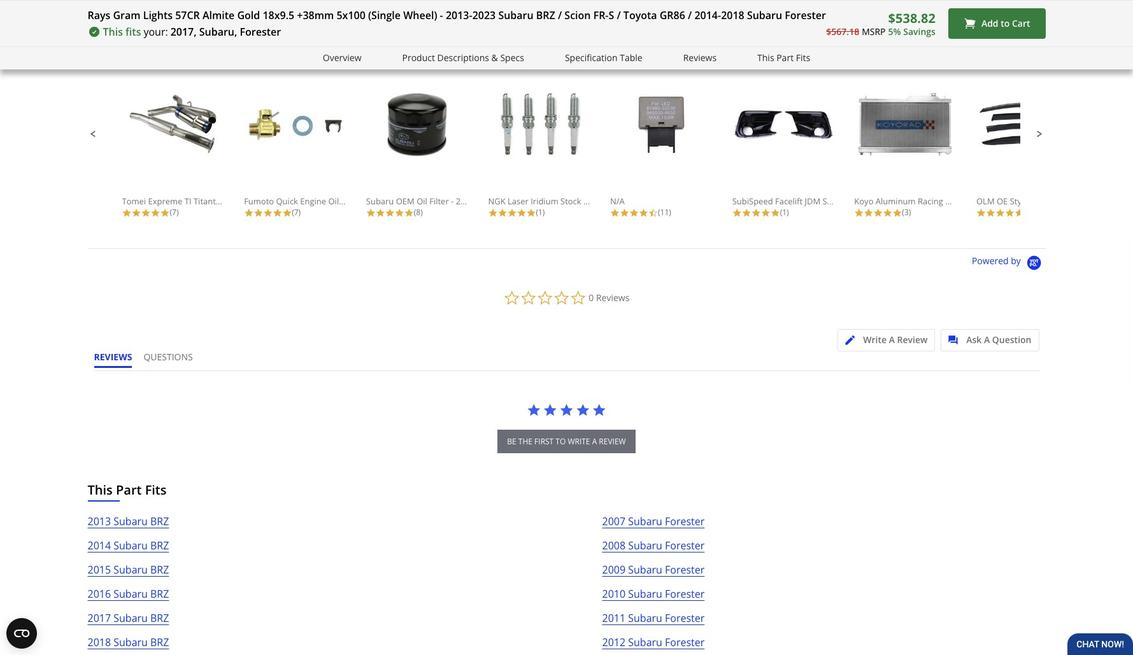 Task type: locate. For each thing, give the bounding box(es) containing it.
2010 subaru forester link
[[603, 587, 705, 611]]

subaru for 2017 subaru brz
[[114, 612, 148, 626]]

0 horizontal spatial 1 total reviews element
[[488, 207, 590, 218]]

subaru down 2013 subaru brz link
[[114, 539, 148, 553]]

1 total reviews element
[[488, 207, 590, 218], [733, 207, 835, 218]]

brz down 2017 subaru brz 'link'
[[150, 636, 169, 650]]

1 horizontal spatial oil
[[417, 196, 427, 207]]

1 horizontal spatial 2018
[[721, 8, 745, 22]]

subaru for 2014 subaru brz
[[114, 539, 148, 553]]

forester down the 2008 subaru forester link
[[665, 564, 705, 578]]

0 horizontal spatial fits
[[145, 482, 167, 499]]

forester for 2011 subaru forester
[[665, 612, 705, 626]]

2012
[[603, 636, 626, 650]]

2007 subaru forester
[[603, 515, 705, 529]]

fits
[[796, 52, 811, 64], [145, 482, 167, 499]]

subaru down 2009 subaru forester link
[[628, 588, 663, 602]]

subaru
[[499, 8, 534, 22], [747, 8, 783, 22], [366, 196, 394, 207], [114, 515, 148, 529], [628, 515, 663, 529], [114, 539, 148, 553], [628, 539, 663, 553], [114, 564, 148, 578], [628, 564, 663, 578], [114, 588, 148, 602], [628, 588, 663, 602], [114, 612, 148, 626], [628, 612, 663, 626], [114, 636, 148, 650], [628, 636, 663, 650]]

a inside ask a question dropdown button
[[984, 334, 990, 346]]

guards
[[1050, 196, 1078, 207]]

forester for 2012 subaru forester
[[665, 636, 705, 650]]

ti
[[185, 196, 192, 207]]

a inside write a review dropdown button
[[889, 334, 895, 346]]

koyo aluminum racing radiator -...
[[855, 196, 990, 207]]

tab list
[[94, 351, 204, 371]]

ngk
[[488, 196, 506, 207]]

brz left scion
[[536, 8, 556, 22]]

back...
[[248, 196, 273, 207]]

subaru oem oil filter - 2015+ wrx link
[[366, 91, 499, 207]]

1 1 total reviews element from the left
[[488, 207, 590, 218]]

1 horizontal spatial (7)
[[292, 207, 301, 218]]

forester up this part fits link
[[785, 8, 826, 22]]

1 total reviews element for facelift
[[733, 207, 835, 218]]

2 7 total reviews element from the left
[[244, 207, 346, 218]]

(1) for laser
[[536, 207, 545, 218]]

specification table link
[[565, 51, 643, 65]]

wheel)
[[403, 8, 437, 22]]

be the first to write a review
[[507, 437, 626, 448]]

reviews
[[94, 351, 132, 363]]

star image
[[122, 209, 132, 218], [151, 209, 160, 218], [385, 209, 395, 218], [395, 209, 405, 218], [488, 209, 498, 218], [508, 209, 517, 218], [517, 209, 527, 218], [611, 209, 620, 218], [620, 209, 630, 218], [630, 209, 639, 218], [742, 209, 752, 218], [761, 209, 771, 218], [855, 209, 864, 218], [864, 209, 874, 218], [986, 209, 996, 218], [527, 404, 541, 418], [543, 404, 557, 418], [576, 404, 590, 418]]

2013 subaru brz
[[88, 515, 169, 529]]

2016 subaru brz link
[[88, 587, 169, 611]]

2018
[[721, 8, 745, 22], [88, 636, 111, 650]]

forester down 2007 subaru forester link
[[665, 539, 705, 553]]

1 (7) from the left
[[170, 207, 179, 218]]

ask a question button
[[941, 330, 1040, 352]]

1 vertical spatial fits
[[145, 482, 167, 499]]

review
[[898, 334, 928, 346]]

forester
[[785, 8, 826, 22], [240, 25, 281, 39], [665, 515, 705, 529], [665, 539, 705, 553], [665, 564, 705, 578], [665, 588, 705, 602], [665, 612, 705, 626], [665, 636, 705, 650]]

2014 subaru brz link
[[88, 538, 169, 562]]

koyo aluminum racing radiator -... link
[[855, 91, 990, 207]]

rain
[[1031, 196, 1048, 207]]

2013
[[88, 515, 111, 529]]

- right filter
[[451, 196, 454, 207]]

2 1 total reviews element from the left
[[733, 207, 835, 218]]

forester for 2008 subaru forester
[[665, 539, 705, 553]]

subaru down 2017 subaru brz 'link'
[[114, 636, 148, 650]]

0 horizontal spatial (7)
[[170, 207, 179, 218]]

brz down 2015 subaru brz 'link'
[[150, 588, 169, 602]]

/ right s
[[617, 8, 621, 22]]

subaru down 2015 subaru brz 'link'
[[114, 588, 148, 602]]

2007 subaru forester link
[[603, 514, 705, 538]]

oil
[[328, 196, 339, 207], [417, 196, 427, 207]]

oil left drain
[[328, 196, 339, 207]]

0 reviews
[[589, 292, 630, 304]]

this part fits link
[[758, 51, 811, 65]]

brz down 2016 subaru brz link
[[150, 612, 169, 626]]

subaru for 2010 subaru forester
[[628, 588, 663, 602]]

... right guards
[[1083, 196, 1089, 207]]

brz for 2013 subaru brz
[[150, 515, 169, 529]]

forester down 2010 subaru forester link
[[665, 612, 705, 626]]

2 (7) from the left
[[292, 207, 301, 218]]

1 horizontal spatial ...
[[1083, 196, 1089, 207]]

2018 down 2017
[[88, 636, 111, 650]]

half star image
[[649, 209, 658, 218]]

powered
[[972, 255, 1009, 267]]

/ right gr86
[[688, 8, 692, 22]]

0 horizontal spatial 2018
[[88, 636, 111, 650]]

2013 subaru brz link
[[88, 514, 169, 538]]

subaru down 2014 subaru brz link
[[114, 564, 148, 578]]

subaru down the 2008 subaru forester link
[[628, 564, 663, 578]]

1 vertical spatial this part fits
[[88, 482, 167, 499]]

brz for 2018 subaru brz
[[150, 636, 169, 650]]

0 vertical spatial reviews
[[684, 52, 717, 64]]

subaru oem oil filter - 2015+ wrx
[[366, 196, 499, 207]]

...
[[983, 196, 990, 207], [1083, 196, 1089, 207]]

oil right oem
[[417, 196, 427, 207]]

style
[[1010, 196, 1029, 207]]

0 horizontal spatial ...
[[983, 196, 990, 207]]

heat
[[584, 196, 602, 207]]

write no frame image
[[846, 336, 862, 346]]

forester for 2010 subaru forester
[[665, 588, 705, 602]]

8 total reviews element
[[366, 207, 468, 218]]

brz for 2015 subaru brz
[[150, 564, 169, 578]]

0 vertical spatial part
[[777, 52, 794, 64]]

0 vertical spatial fits
[[796, 52, 811, 64]]

subaru down 2010 subaru forester link
[[628, 612, 663, 626]]

forester down 2011 subaru forester link
[[665, 636, 705, 650]]

powered by
[[972, 255, 1024, 267]]

5x100
[[337, 8, 366, 22]]

1 horizontal spatial to
[[1001, 17, 1010, 29]]

1 horizontal spatial /
[[617, 8, 621, 22]]

1 7 total reviews element from the left
[[122, 207, 224, 218]]

0 horizontal spatial a
[[889, 334, 895, 346]]

1 horizontal spatial fits
[[796, 52, 811, 64]]

(7) right back...
[[292, 207, 301, 218]]

/ left scion
[[558, 8, 562, 22]]

1 a from the left
[[889, 334, 895, 346]]

2018 right gr86
[[721, 8, 745, 22]]

2 a from the left
[[984, 334, 990, 346]]

2 horizontal spatial /
[[688, 8, 692, 22]]

overview link
[[323, 51, 362, 65]]

1 vertical spatial reviews
[[596, 292, 630, 304]]

1 horizontal spatial 7 total reviews element
[[244, 207, 346, 218]]

subaru down 2011 subaru forester link
[[628, 636, 663, 650]]

7 total reviews element
[[122, 207, 224, 218], [244, 207, 346, 218]]

savings
[[904, 25, 936, 37]]

subaru for 2007 subaru forester
[[628, 515, 663, 529]]

0 horizontal spatial /
[[558, 8, 562, 22]]

reviews
[[684, 52, 717, 64], [596, 292, 630, 304]]

oe
[[997, 196, 1008, 207]]

1 ... from the left
[[983, 196, 990, 207]]

brz for 2017 subaru brz
[[150, 612, 169, 626]]

subispeed facelift jdm style...
[[733, 196, 848, 207]]

to right the first
[[556, 437, 566, 448]]

brz for 2014 subaru brz
[[150, 539, 169, 553]]

1 (1) from the left
[[536, 207, 545, 218]]

1 oil from the left
[[328, 196, 339, 207]]

5%
[[889, 25, 901, 37]]

0 vertical spatial 2018
[[721, 8, 745, 22]]

forester for 2007 subaru forester
[[665, 515, 705, 529]]

range...
[[604, 196, 635, 207]]

1 horizontal spatial this part fits
[[758, 52, 811, 64]]

a for ask
[[984, 334, 990, 346]]

subaru down 2007 subaru forester link
[[628, 539, 663, 553]]

2015
[[88, 564, 111, 578]]

1 total reviews element for laser
[[488, 207, 590, 218]]

0
[[589, 292, 594, 304]]

tomei expreme ti titantium cat-back... link
[[122, 91, 273, 207]]

forester down 2009 subaru forester link
[[665, 588, 705, 602]]

your:
[[144, 25, 168, 39]]

product descriptions & specs link
[[402, 51, 524, 65]]

(1) right laser
[[536, 207, 545, 218]]

fumoto quick engine oil drain valve...
[[244, 196, 392, 207]]

- right guards
[[1080, 196, 1083, 207]]

this part fits
[[758, 52, 811, 64], [88, 482, 167, 499]]

(1) for facelift
[[780, 207, 789, 218]]

brz down 2014 subaru brz link
[[150, 564, 169, 578]]

2009
[[603, 564, 626, 578]]

other
[[88, 27, 124, 45]]

titantium
[[194, 196, 231, 207]]

... left oe
[[983, 196, 990, 207]]

0 horizontal spatial (1)
[[536, 207, 545, 218]]

1 horizontal spatial reviews
[[684, 52, 717, 64]]

subaru for 2011 subaru forester
[[628, 612, 663, 626]]

subaru down 2016 subaru brz link
[[114, 612, 148, 626]]

2 total reviews element
[[977, 207, 1079, 218]]

2 (1) from the left
[[780, 207, 789, 218]]

1 horizontal spatial (1)
[[780, 207, 789, 218]]

racing
[[918, 196, 944, 207]]

- right radiator
[[981, 196, 983, 207]]

2 oil from the left
[[417, 196, 427, 207]]

descriptions
[[437, 52, 489, 64]]

1 horizontal spatial 1 total reviews element
[[733, 207, 835, 218]]

top
[[127, 27, 148, 45]]

write a review
[[864, 334, 928, 346]]

ngk laser iridium stock heat range... link
[[488, 91, 635, 207]]

(7) for quick
[[292, 207, 301, 218]]

star image
[[132, 209, 141, 218], [141, 209, 151, 218], [160, 209, 170, 218], [244, 209, 254, 218], [254, 209, 263, 218], [263, 209, 273, 218], [273, 209, 282, 218], [282, 209, 292, 218], [366, 209, 376, 218], [376, 209, 385, 218], [405, 209, 414, 218], [498, 209, 508, 218], [527, 209, 536, 218], [639, 209, 649, 218], [733, 209, 742, 218], [752, 209, 761, 218], [771, 209, 780, 218], [874, 209, 883, 218], [883, 209, 893, 218], [893, 209, 903, 218], [977, 209, 986, 218], [996, 209, 1006, 218], [1006, 209, 1015, 218], [1015, 209, 1025, 218], [560, 404, 574, 418], [592, 404, 607, 418]]

subaru up 2008 subaru forester
[[628, 515, 663, 529]]

fumoto quick engine oil drain valve... link
[[244, 91, 392, 207]]

reviews down 2014-
[[684, 52, 717, 64]]

1 horizontal spatial a
[[984, 334, 990, 346]]

brz down 2013 subaru brz link
[[150, 539, 169, 553]]

almite
[[203, 8, 235, 22]]

subaru up 2014 subaru brz
[[114, 515, 148, 529]]

gold
[[237, 8, 260, 22]]

0 horizontal spatial oil
[[328, 196, 339, 207]]

write
[[864, 334, 887, 346]]

subaru for 2018 subaru brz
[[114, 636, 148, 650]]

2 vertical spatial this
[[88, 482, 113, 499]]

(7) left ti
[[170, 207, 179, 218]]

2015 subaru brz
[[88, 564, 169, 578]]

reviews right 0
[[596, 292, 630, 304]]

radiator
[[946, 196, 979, 207]]

0 horizontal spatial to
[[556, 437, 566, 448]]

0 horizontal spatial part
[[116, 482, 142, 499]]

to
[[1001, 17, 1010, 29], [556, 437, 566, 448]]

a right write
[[889, 334, 895, 346]]

$538.82 $567.18 msrp 5% savings
[[827, 9, 936, 37]]

0 horizontal spatial 7 total reviews element
[[122, 207, 224, 218]]

2012 subaru forester
[[603, 636, 705, 650]]

brz up 2014 subaru brz
[[150, 515, 169, 529]]

a for write
[[889, 334, 895, 346]]

0 horizontal spatial reviews
[[596, 292, 630, 304]]

&
[[492, 52, 498, 64]]

product descriptions & specs
[[402, 52, 524, 64]]

laser
[[508, 196, 529, 207]]

forester up 2008 subaru forester
[[665, 515, 705, 529]]

a right ask
[[984, 334, 990, 346]]

questions
[[144, 351, 193, 363]]

jdm
[[805, 196, 821, 207]]

/
[[558, 8, 562, 22], [617, 8, 621, 22], [688, 8, 692, 22]]

(1) left jdm at right
[[780, 207, 789, 218]]

to right add
[[1001, 17, 1010, 29]]

tab list containing reviews
[[94, 351, 204, 371]]



Task type: vqa. For each thing, say whether or not it's contained in the screenshot.


Task type: describe. For each thing, give the bounding box(es) containing it.
(8)
[[414, 207, 423, 218]]

2017 subaru brz link
[[88, 611, 169, 635]]

2017,
[[171, 25, 197, 39]]

2010 subaru forester
[[603, 588, 705, 602]]

2 / from the left
[[617, 8, 621, 22]]

other top rated products
[[88, 27, 244, 45]]

iridium
[[531, 196, 559, 207]]

3 / from the left
[[688, 8, 692, 22]]

brz for 2016 subaru brz
[[150, 588, 169, 602]]

subaru for 2013 subaru brz
[[114, 515, 148, 529]]

(single
[[368, 8, 401, 22]]

products
[[189, 27, 244, 45]]

by
[[1011, 255, 1021, 267]]

subaru for 2015 subaru brz
[[114, 564, 148, 578]]

1 vertical spatial part
[[116, 482, 142, 499]]

lights
[[143, 8, 173, 22]]

0 vertical spatial to
[[1001, 17, 1010, 29]]

2008 subaru forester link
[[603, 538, 705, 562]]

(3)
[[903, 207, 911, 218]]

subaru right 2023 on the top left of the page
[[499, 8, 534, 22]]

0 horizontal spatial this part fits
[[88, 482, 167, 499]]

cart
[[1013, 17, 1031, 29]]

subaru for 2009 subaru forester
[[628, 564, 663, 578]]

18x9.5
[[263, 8, 295, 22]]

the
[[519, 437, 533, 448]]

s
[[609, 8, 615, 22]]

subaru left oem
[[366, 196, 394, 207]]

product
[[402, 52, 435, 64]]

wrx
[[482, 196, 499, 207]]

2010
[[603, 588, 626, 602]]

scion
[[565, 8, 591, 22]]

dialog image
[[949, 336, 965, 346]]

forester down gold
[[240, 25, 281, 39]]

2008 subaru forester
[[603, 539, 705, 553]]

powered by link
[[972, 255, 1046, 272]]

oil inside fumoto quick engine oil drain valve... link
[[328, 196, 339, 207]]

1 horizontal spatial part
[[777, 52, 794, 64]]

open widget image
[[6, 619, 37, 649]]

table
[[620, 52, 643, 64]]

7 total reviews element for expreme
[[122, 207, 224, 218]]

tomei
[[122, 196, 146, 207]]

subaru for 2012 subaru forester
[[628, 636, 663, 650]]

subaru for 2016 subaru brz
[[114, 588, 148, 602]]

write a review button
[[838, 330, 936, 352]]

specification table
[[565, 52, 643, 64]]

(7) for expreme
[[170, 207, 179, 218]]

rays gram lights 57cr almite gold 18x9.5 +38mm 5x100 (single wheel) - 2013-2023 subaru brz / scion fr-s / toyota gr86 / 2014-2018 subaru forester
[[88, 8, 826, 22]]

2009 subaru forester link
[[603, 562, 705, 587]]

quick
[[276, 196, 298, 207]]

0 vertical spatial this
[[103, 25, 123, 39]]

valve...
[[365, 196, 392, 207]]

rays
[[88, 8, 110, 22]]

filter
[[430, 196, 449, 207]]

0 vertical spatial this part fits
[[758, 52, 811, 64]]

2017
[[88, 612, 111, 626]]

olm
[[977, 196, 995, 207]]

subaru for 2008 subaru forester
[[628, 539, 663, 553]]

2014-
[[695, 8, 721, 22]]

2014 subaru brz
[[88, 539, 169, 553]]

$567.18
[[827, 25, 860, 37]]

2011
[[603, 612, 626, 626]]

1 vertical spatial 2018
[[88, 636, 111, 650]]

ngk laser iridium stock heat range...
[[488, 196, 635, 207]]

fits
[[126, 25, 141, 39]]

msrp
[[862, 25, 886, 37]]

add to cart button
[[949, 8, 1046, 39]]

subaru up this part fits link
[[747, 8, 783, 22]]

2013-
[[446, 8, 473, 22]]

1 / from the left
[[558, 8, 562, 22]]

2017 subaru brz
[[88, 612, 169, 626]]

oil inside subaru oem oil filter - 2015+ wrx link
[[417, 196, 427, 207]]

gr86
[[660, 8, 686, 22]]

1 vertical spatial this
[[758, 52, 775, 64]]

olm oe style rain guards -...
[[977, 196, 1089, 207]]

first
[[535, 437, 554, 448]]

subispeed facelift jdm style... link
[[733, 91, 848, 207]]

2014
[[88, 539, 111, 553]]

2018 subaru brz
[[88, 636, 169, 650]]

2011 subaru forester link
[[603, 611, 705, 635]]

stock
[[561, 196, 582, 207]]

- left 2013- on the top left of the page
[[440, 8, 443, 22]]

2018 subaru brz link
[[88, 635, 169, 656]]

2 ... from the left
[[1083, 196, 1089, 207]]

koyo
[[855, 196, 874, 207]]

specs
[[501, 52, 524, 64]]

overview
[[323, 52, 362, 64]]

+38mm
[[297, 8, 334, 22]]

engine
[[300, 196, 326, 207]]

1 vertical spatial to
[[556, 437, 566, 448]]

2008
[[603, 539, 626, 553]]

subaru,
[[199, 25, 237, 39]]

3 total reviews element
[[855, 207, 957, 218]]

2011 subaru forester
[[603, 612, 705, 626]]

7 total reviews element for quick
[[244, 207, 346, 218]]

forester for 2009 subaru forester
[[665, 564, 705, 578]]

add
[[982, 17, 999, 29]]

ask a question
[[967, 334, 1032, 346]]

fr-
[[594, 8, 609, 22]]

add to cart
[[982, 17, 1031, 29]]

2016 subaru brz
[[88, 588, 169, 602]]

n/a
[[611, 196, 625, 207]]

(2)
[[1025, 207, 1034, 218]]

$538.82
[[889, 9, 936, 27]]

expreme
[[148, 196, 183, 207]]

11 total reviews element
[[611, 207, 712, 218]]

subispeed
[[733, 196, 773, 207]]

toyota
[[624, 8, 657, 22]]

this fits your: 2017, subaru, forester
[[103, 25, 281, 39]]

57cr
[[175, 8, 200, 22]]



